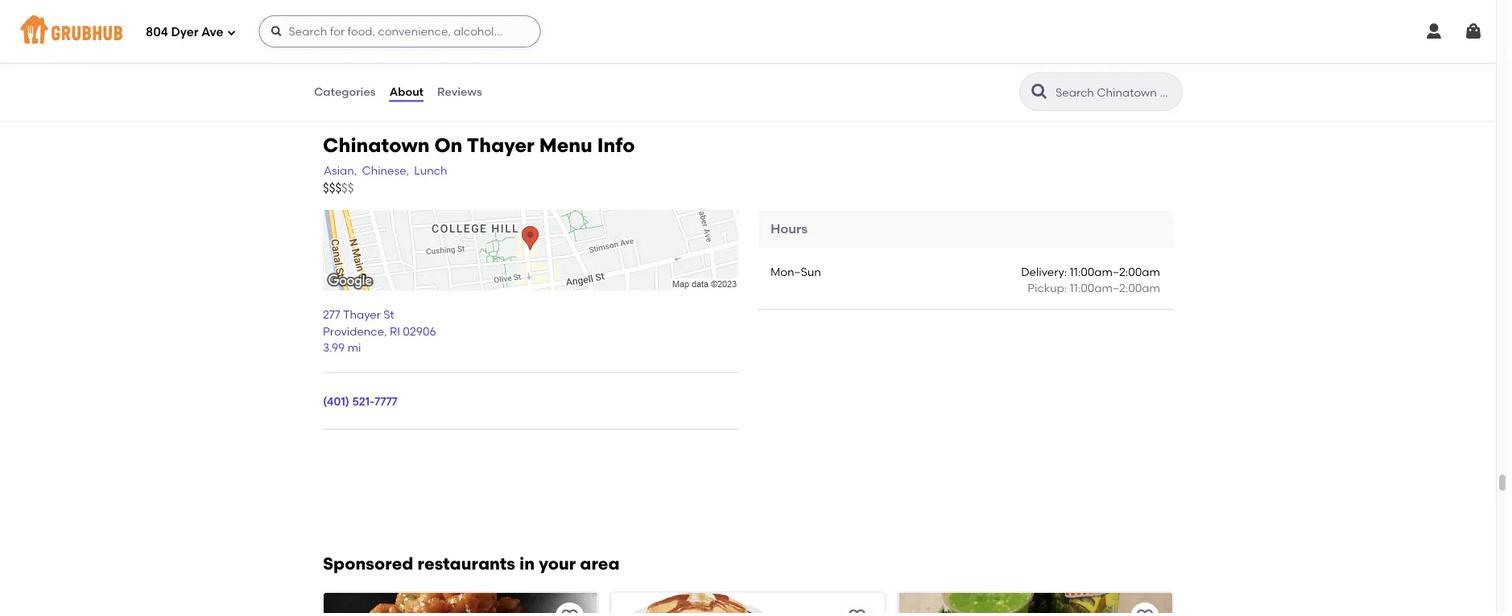 Task type: locate. For each thing, give the bounding box(es) containing it.
1 horizontal spatial save this restaurant image
[[848, 608, 867, 614]]

0 horizontal spatial save this restaurant image
[[560, 608, 579, 614]]

1 11:00am–2:00am from the top
[[1070, 265, 1161, 279]]

st
[[384, 308, 395, 322]]

save this restaurant image
[[1136, 608, 1155, 614]]

save this restaurant image for save this restaurant button related to ihop logo on the bottom of the page
[[848, 608, 867, 614]]

0 vertical spatial 11:00am–2:00am
[[1070, 265, 1161, 279]]

mi
[[348, 341, 361, 355]]

1 save this restaurant button from the left
[[555, 603, 584, 614]]

11:00am–2:00am
[[1070, 265, 1161, 279], [1070, 281, 1161, 295]]

thayer inside 277 thayer st providence , ri 02906 3.99 mi
[[343, 308, 381, 322]]

1 save this restaurant image from the left
[[560, 608, 579, 614]]

3 save this restaurant button from the left
[[1131, 603, 1160, 614]]

11:00am–2:00am for delivery: 11:00am–2:00am
[[1070, 265, 1161, 279]]

1 horizontal spatial save this restaurant button
[[843, 603, 872, 614]]

delivery: 11:00am–2:00am
[[1021, 265, 1161, 279]]

search icon image
[[1030, 82, 1050, 101]]

thayer up providence
[[343, 308, 381, 322]]

thayer
[[467, 134, 535, 157], [343, 308, 381, 322]]

save this restaurant button
[[555, 603, 584, 614], [843, 603, 872, 614], [1131, 603, 1160, 614]]

chow
[[313, 6, 345, 20]]

7777
[[375, 395, 398, 409]]

thayer right on
[[467, 134, 535, 157]]

lunch
[[414, 164, 448, 177]]

1 vertical spatial thayer
[[343, 308, 381, 322]]

2 save this restaurant image from the left
[[848, 608, 867, 614]]

2 horizontal spatial save this restaurant button
[[1131, 603, 1160, 614]]

11:00am–2:00am down delivery: 11:00am–2:00am
[[1070, 281, 1161, 295]]

11:00am–2:00am up pickup: 11:00am–2:00am
[[1070, 265, 1161, 279]]

0 vertical spatial thayer
[[467, 134, 535, 157]]

chinese,
[[362, 164, 409, 177]]

0 horizontal spatial thayer
[[343, 308, 381, 322]]

save this restaurant image for save this restaurant button associated with p.f. chang's logo in the bottom left of the page
[[560, 608, 579, 614]]

in
[[520, 554, 535, 575]]

your
[[539, 554, 576, 575]]

lunch button
[[413, 162, 448, 180]]

restaurants
[[418, 554, 515, 575]]

1 horizontal spatial thayer
[[467, 134, 535, 157]]

804 dyer ave
[[146, 25, 223, 40]]

chinatown
[[323, 134, 430, 157]]

0 horizontal spatial save this restaurant button
[[555, 603, 584, 614]]

dyer
[[171, 25, 198, 40]]

chow foon tab
[[313, 5, 414, 21]]

1 vertical spatial 11:00am–2:00am
[[1070, 281, 1161, 295]]

svg image
[[1464, 22, 1484, 41], [270, 25, 283, 38]]

sponsored
[[323, 554, 414, 575]]

reviews button
[[437, 63, 483, 121]]

2 11:00am–2:00am from the top
[[1070, 281, 1161, 295]]

804
[[146, 25, 168, 40]]

rice
[[343, 39, 367, 53]]

2 save this restaurant button from the left
[[843, 603, 872, 614]]

delivery:
[[1021, 265, 1067, 279]]

a straw in the raw logo image
[[899, 594, 1173, 614]]

chinese, button
[[361, 162, 410, 180]]

277 thayer st providence , ri 02906 3.99 mi
[[323, 308, 436, 355]]

(401) 521-7777 button
[[323, 394, 398, 410]]

ave
[[201, 25, 223, 40]]

categories
[[314, 85, 376, 99]]

svg image
[[1425, 22, 1444, 41], [227, 28, 236, 37]]

$$$$$
[[323, 181, 354, 195]]

(401)
[[323, 395, 350, 409]]

pickup:
[[1028, 281, 1067, 295]]

save this restaurant image
[[560, 608, 579, 614], [848, 608, 867, 614]]



Task type: describe. For each thing, give the bounding box(es) containing it.
fried
[[313, 39, 341, 53]]

sponsored restaurants in your area
[[323, 554, 620, 575]]

521-
[[352, 395, 375, 409]]

categories button
[[313, 63, 377, 121]]

asian, button
[[323, 162, 358, 180]]

Search Chinatown On Thayer search field
[[1054, 85, 1178, 100]]

about button
[[389, 63, 425, 121]]

1 horizontal spatial svg image
[[1425, 22, 1444, 41]]

asian,
[[324, 164, 357, 177]]

,
[[384, 325, 387, 338]]

save this restaurant button for the a straw in the raw logo
[[1131, 603, 1160, 614]]

hours
[[771, 221, 808, 237]]

chow foon
[[313, 6, 375, 20]]

0 horizontal spatial svg image
[[270, 25, 283, 38]]

area
[[580, 554, 620, 575]]

asian, chinese, lunch
[[324, 164, 448, 177]]

p.f. chang's logo image
[[324, 594, 597, 614]]

providence
[[323, 325, 384, 338]]

on
[[435, 134, 463, 157]]

277
[[323, 308, 341, 322]]

02906
[[403, 325, 436, 338]]

1 horizontal spatial svg image
[[1464, 22, 1484, 41]]

0 horizontal spatial svg image
[[227, 28, 236, 37]]

foon
[[348, 6, 375, 20]]

Search for food, convenience, alcohol... search field
[[259, 15, 541, 48]]

fried rice
[[313, 39, 367, 53]]

(401) 521-7777
[[323, 395, 398, 409]]

fried rice tab
[[313, 38, 414, 55]]

11:00am–2:00am for pickup: 11:00am–2:00am
[[1070, 281, 1161, 295]]

reviews
[[437, 85, 482, 99]]

mon–sun
[[771, 265, 821, 279]]

info
[[597, 134, 635, 157]]

save this restaurant button for p.f. chang's logo in the bottom left of the page
[[555, 603, 584, 614]]

chinatown on thayer menu info
[[323, 134, 635, 157]]

menu
[[539, 134, 593, 157]]

pickup: 11:00am–2:00am
[[1028, 281, 1161, 295]]

ihop logo image
[[612, 594, 885, 614]]

ri
[[390, 325, 400, 338]]

main navigation navigation
[[0, 0, 1497, 63]]

save this restaurant button for ihop logo on the bottom of the page
[[843, 603, 872, 614]]

$$$
[[323, 181, 342, 195]]

about
[[390, 85, 424, 99]]

3.99
[[323, 341, 345, 355]]



Task type: vqa. For each thing, say whether or not it's contained in the screenshot.
Save this restaurant button
yes



